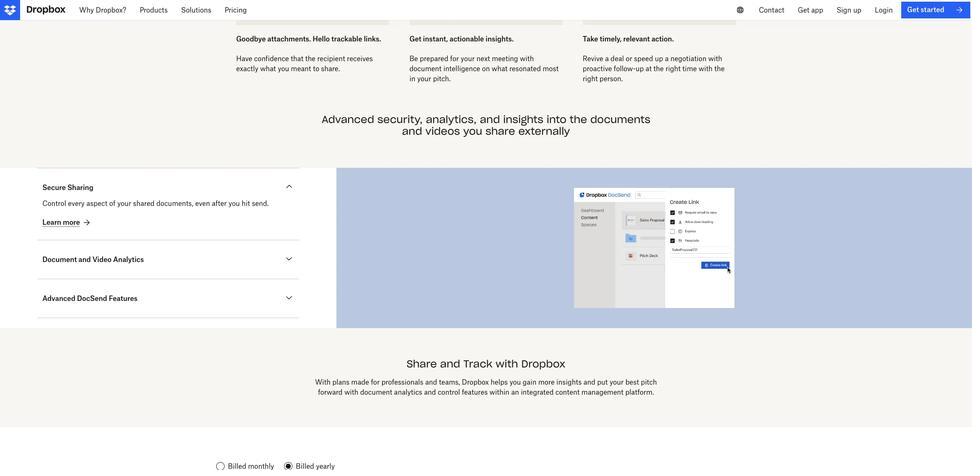 Task type: vqa. For each thing, say whether or not it's contained in the screenshot.
videos format
no



Task type: locate. For each thing, give the bounding box(es) containing it.
and left put
[[583, 378, 595, 387]]

person.
[[600, 74, 623, 83]]

to
[[313, 64, 319, 73]]

you down 'confidence'
[[278, 64, 289, 73]]

login
[[875, 6, 893, 14]]

1 horizontal spatial what
[[492, 64, 508, 73]]

for up intelligence
[[450, 54, 459, 63]]

document inside be prepared for your next meeting with document intelligence on what resonated most in your pitch.
[[409, 64, 442, 73]]

at
[[646, 64, 652, 73]]

0 horizontal spatial advanced
[[42, 295, 75, 303]]

you up an
[[510, 378, 521, 387]]

instant,
[[423, 35, 448, 43]]

a down action.
[[665, 54, 669, 63]]

docsend
[[77, 295, 107, 303]]

your up intelligence
[[461, 54, 475, 63]]

why dropbox?
[[79, 6, 126, 14]]

for inside with plans made for professionals and teams, dropbox helps you gain more insights and put your best pitch forward with document analytics and control features within an integrated content management platform.
[[371, 378, 380, 387]]

up left at
[[636, 64, 644, 73]]

0 horizontal spatial a
[[605, 54, 609, 63]]

receives
[[347, 54, 373, 63]]

0 horizontal spatial dropbox
[[462, 378, 489, 387]]

on
[[482, 64, 490, 73]]

with down made
[[344, 388, 358, 397]]

dropbox up gain
[[521, 358, 565, 371]]

advanced docsend features
[[42, 295, 137, 303]]

get
[[907, 6, 919, 14], [798, 6, 809, 14], [409, 35, 421, 43]]

sign
[[837, 6, 851, 14]]

right left "time"
[[666, 64, 681, 73]]

and left teams,
[[425, 378, 437, 387]]

1 vertical spatial dropbox
[[462, 378, 489, 387]]

forward
[[318, 388, 343, 397]]

the right 'into'
[[570, 113, 587, 126]]

1 horizontal spatial advanced
[[322, 113, 374, 126]]

actionable
[[450, 35, 484, 43]]

secure sharing
[[42, 184, 93, 192]]

app
[[811, 6, 823, 14]]

with plans made for professionals and teams, dropbox helps you gain more insights and put your best pitch forward with document analytics and control features within an integrated content management platform.
[[315, 378, 657, 397]]

what down 'confidence'
[[260, 64, 276, 73]]

exactly
[[236, 64, 258, 73]]

0 horizontal spatial get
[[409, 35, 421, 43]]

goodbye attachments. hello trackable links.
[[236, 35, 381, 43]]

action.
[[651, 35, 674, 43]]

0 vertical spatial more
[[63, 218, 80, 227]]

advanced
[[322, 113, 374, 126], [42, 295, 75, 303]]

features
[[462, 388, 488, 397]]

the inside have confidence that the recipient receives exactly what you meant to share.
[[305, 54, 315, 63]]

contact button
[[752, 0, 791, 20]]

get started
[[907, 6, 944, 14]]

advanced inside advanced security, analytics, and insights into the documents and videos you share externally
[[322, 113, 374, 126]]

1 horizontal spatial document
[[409, 64, 442, 73]]

pricing
[[225, 6, 247, 14]]

get for get started
[[907, 6, 919, 14]]

1 vertical spatial up
[[655, 54, 663, 63]]

document down prepared
[[409, 64, 442, 73]]

get started link
[[901, 2, 970, 18]]

analytics,
[[426, 113, 477, 126]]

1 vertical spatial document
[[360, 388, 392, 397]]

meant
[[291, 64, 311, 73]]

advanced for advanced docsend features
[[42, 295, 75, 303]]

get left started
[[907, 6, 919, 14]]

features
[[109, 295, 137, 303]]

0 vertical spatial for
[[450, 54, 459, 63]]

1 horizontal spatial get
[[798, 6, 809, 14]]

a left deal
[[605, 54, 609, 63]]

negotiation
[[670, 54, 706, 63]]

platform.
[[625, 388, 654, 397]]

proactive
[[583, 64, 612, 73]]

insights inside with plans made for professionals and teams, dropbox helps you gain more insights and put your best pitch forward with document analytics and control features within an integrated content management platform.
[[556, 378, 582, 387]]

insights inside advanced security, analytics, and insights into the documents and videos you share externally
[[503, 113, 543, 126]]

why
[[79, 6, 94, 14]]

and up teams,
[[440, 358, 460, 371]]

and
[[480, 113, 500, 126], [402, 125, 422, 138], [78, 256, 91, 264], [440, 358, 460, 371], [425, 378, 437, 387], [583, 378, 595, 387], [424, 388, 436, 397]]

your
[[461, 54, 475, 63], [417, 74, 431, 83], [117, 199, 131, 208], [610, 378, 624, 387]]

get for get app
[[798, 6, 809, 14]]

None radio
[[282, 460, 336, 471]]

be
[[409, 54, 418, 63]]

pricing link
[[218, 0, 254, 20]]

time
[[682, 64, 697, 73]]

1 vertical spatial more
[[538, 378, 555, 387]]

up right sign
[[853, 6, 861, 14]]

security,
[[377, 113, 423, 126]]

the up to
[[305, 54, 315, 63]]

intelligence
[[443, 64, 480, 73]]

started
[[921, 6, 944, 14]]

0 vertical spatial advanced
[[322, 113, 374, 126]]

login link
[[868, 0, 899, 20]]

right
[[666, 64, 681, 73], [583, 74, 598, 83]]

hit
[[242, 199, 250, 208]]

you left share
[[463, 125, 482, 138]]

with right negotiation on the right top
[[708, 54, 722, 63]]

1 what from the left
[[260, 64, 276, 73]]

2 horizontal spatial get
[[907, 6, 919, 14]]

externally
[[518, 125, 570, 138]]

1 vertical spatial for
[[371, 378, 380, 387]]

with right "time"
[[699, 64, 713, 73]]

links.
[[364, 35, 381, 43]]

insights left 'into'
[[503, 113, 543, 126]]

1 horizontal spatial a
[[665, 54, 669, 63]]

dropbox
[[521, 358, 565, 371], [462, 378, 489, 387]]

1 horizontal spatial for
[[450, 54, 459, 63]]

1 horizontal spatial dropbox
[[521, 358, 565, 371]]

with up resonated
[[520, 54, 534, 63]]

1 a from the left
[[605, 54, 609, 63]]

and left video
[[78, 256, 91, 264]]

document down made
[[360, 388, 392, 397]]

for right made
[[371, 378, 380, 387]]

insights
[[503, 113, 543, 126], [556, 378, 582, 387]]

2 a from the left
[[665, 54, 669, 63]]

more
[[63, 218, 80, 227], [538, 378, 555, 387]]

the inside advanced security, analytics, and insights into the documents and videos you share externally
[[570, 113, 587, 126]]

content
[[555, 388, 580, 397]]

0 horizontal spatial up
[[636, 64, 644, 73]]

1 vertical spatial right
[[583, 74, 598, 83]]

0 horizontal spatial what
[[260, 64, 276, 73]]

2 what from the left
[[492, 64, 508, 73]]

up right speed
[[655, 54, 663, 63]]

0 horizontal spatial insights
[[503, 113, 543, 126]]

what
[[260, 64, 276, 73], [492, 64, 508, 73]]

get up be
[[409, 35, 421, 43]]

0 vertical spatial right
[[666, 64, 681, 73]]

your right put
[[610, 378, 624, 387]]

None radio
[[215, 460, 276, 471]]

your right of
[[117, 199, 131, 208]]

right down proactive
[[583, 74, 598, 83]]

0 vertical spatial up
[[853, 6, 861, 14]]

0 vertical spatial dropbox
[[521, 358, 565, 371]]

teams,
[[439, 378, 460, 387]]

up inside sign up link
[[853, 6, 861, 14]]

0 vertical spatial document
[[409, 64, 442, 73]]

0 horizontal spatial right
[[583, 74, 598, 83]]

1 horizontal spatial more
[[538, 378, 555, 387]]

1 vertical spatial advanced
[[42, 295, 75, 303]]

0 horizontal spatial document
[[360, 388, 392, 397]]

2 vertical spatial up
[[636, 64, 644, 73]]

what inside have confidence that the recipient receives exactly what you meant to share.
[[260, 64, 276, 73]]

management
[[581, 388, 624, 397]]

dropbox up features
[[462, 378, 489, 387]]

more down every
[[63, 218, 80, 227]]

insights up content
[[556, 378, 582, 387]]

follow-
[[614, 64, 636, 73]]

more up integrated on the bottom of the page
[[538, 378, 555, 387]]

what down meeting
[[492, 64, 508, 73]]

0 horizontal spatial more
[[63, 218, 80, 227]]

0 vertical spatial insights
[[503, 113, 543, 126]]

document
[[409, 64, 442, 73], [360, 388, 392, 397]]

that
[[291, 54, 303, 63]]

get inside get app popup button
[[798, 6, 809, 14]]

2 horizontal spatial up
[[853, 6, 861, 14]]

dropbox inside with plans made for professionals and teams, dropbox helps you gain more insights and put your best pitch forward with document analytics and control features within an integrated content management platform.
[[462, 378, 489, 387]]

0 horizontal spatial for
[[371, 378, 380, 387]]

get inside get started link
[[907, 6, 919, 14]]

1 horizontal spatial up
[[655, 54, 663, 63]]

more inside with plans made for professionals and teams, dropbox helps you gain more insights and put your best pitch forward with document analytics and control features within an integrated content management platform.
[[538, 378, 555, 387]]

1 horizontal spatial insights
[[556, 378, 582, 387]]

deal
[[611, 54, 624, 63]]

speed
[[634, 54, 653, 63]]

1 vertical spatial insights
[[556, 378, 582, 387]]

get left app
[[798, 6, 809, 14]]

share.
[[321, 64, 340, 73]]

the right at
[[654, 64, 664, 73]]

a
[[605, 54, 609, 63], [665, 54, 669, 63]]

share
[[485, 125, 515, 138]]



Task type: describe. For each thing, give the bounding box(es) containing it.
document and video analytics
[[42, 256, 144, 264]]

share and track with dropbox
[[407, 358, 565, 371]]

products
[[140, 6, 168, 14]]

analytics
[[113, 256, 144, 264]]

a user creating a link with the requirement that an email and passcode be provided for viewing the file, and with the permission that the file can be downloaded image
[[357, 188, 952, 308]]

advanced for advanced security, analytics, and insights into the documents and videos you share externally
[[322, 113, 374, 126]]

goodbye
[[236, 35, 266, 43]]

or
[[626, 54, 632, 63]]

helps
[[491, 378, 508, 387]]

best
[[625, 378, 639, 387]]

control
[[42, 199, 66, 208]]

professionals
[[381, 378, 423, 387]]

meeting
[[492, 54, 518, 63]]

be prepared for your next meeting with document intelligence on what resonated most in your pitch.
[[409, 54, 559, 83]]

even
[[195, 199, 210, 208]]

secure
[[42, 184, 66, 192]]

analytics
[[394, 388, 422, 397]]

after
[[212, 199, 227, 208]]

learn more
[[42, 218, 80, 227]]

take timely, relevant action.
[[583, 35, 674, 43]]

video
[[92, 256, 112, 264]]

confidence
[[254, 54, 289, 63]]

integrated
[[521, 388, 554, 397]]

get app button
[[791, 0, 830, 20]]

with up helps
[[496, 358, 518, 371]]

sign up link
[[830, 0, 868, 20]]

with
[[315, 378, 331, 387]]

you left hit
[[229, 199, 240, 208]]

relevant
[[623, 35, 650, 43]]

of
[[109, 199, 115, 208]]

documents,
[[156, 199, 193, 208]]

get app
[[798, 6, 823, 14]]

document
[[42, 256, 77, 264]]

into
[[547, 113, 566, 126]]

made
[[351, 378, 369, 387]]

you inside have confidence that the recipient receives exactly what you meant to share.
[[278, 64, 289, 73]]

attachments.
[[267, 35, 311, 43]]

plans
[[332, 378, 349, 387]]

learn
[[42, 218, 61, 227]]

control every aspect of your shared documents, even after you hit send.
[[42, 199, 269, 208]]

aspect
[[86, 199, 107, 208]]

timely,
[[600, 35, 622, 43]]

with inside with plans made for professionals and teams, dropbox helps you gain more insights and put your best pitch forward with document analytics and control features within an integrated content management platform.
[[344, 388, 358, 397]]

and right analytics,
[[480, 113, 500, 126]]

your inside with plans made for professionals and teams, dropbox helps you gain more insights and put your best pitch forward with document analytics and control features within an integrated content management platform.
[[610, 378, 624, 387]]

you inside advanced security, analytics, and insights into the documents and videos you share externally
[[463, 125, 482, 138]]

resonated
[[509, 64, 541, 73]]

pitch
[[641, 378, 657, 387]]

shared
[[133, 199, 155, 208]]

solutions
[[181, 6, 211, 14]]

next
[[476, 54, 490, 63]]

get instant, actionable insights.
[[409, 35, 514, 43]]

learn more link
[[42, 218, 92, 228]]

have
[[236, 54, 252, 63]]

document inside with plans made for professionals and teams, dropbox helps you gain more insights and put your best pitch forward with document analytics and control features within an integrated content management platform.
[[360, 388, 392, 397]]

every
[[68, 199, 85, 208]]

gain
[[523, 378, 536, 387]]

with inside be prepared for your next meeting with document intelligence on what resonated most in your pitch.
[[520, 54, 534, 63]]

take
[[583, 35, 598, 43]]

sign up
[[837, 6, 861, 14]]

advanced security, analytics, and insights into the documents and videos you share externally
[[322, 113, 650, 138]]

and left videos
[[402, 125, 422, 138]]

an
[[511, 388, 519, 397]]

share
[[407, 358, 437, 371]]

revive
[[583, 54, 603, 63]]

1 horizontal spatial right
[[666, 64, 681, 73]]

the right "time"
[[714, 64, 725, 73]]

pitch.
[[433, 74, 451, 83]]

put
[[597, 378, 608, 387]]

recipient
[[317, 54, 345, 63]]

products button
[[133, 0, 174, 20]]

prepared
[[420, 54, 448, 63]]

have confidence that the recipient receives exactly what you meant to share.
[[236, 54, 373, 73]]

your right "in"
[[417, 74, 431, 83]]

get for get instant, actionable insights.
[[409, 35, 421, 43]]

track
[[463, 358, 492, 371]]

in
[[409, 74, 415, 83]]

for inside be prepared for your next meeting with document intelligence on what resonated most in your pitch.
[[450, 54, 459, 63]]

you inside with plans made for professionals and teams, dropbox helps you gain more insights and put your best pitch forward with document analytics and control features within an integrated content management platform.
[[510, 378, 521, 387]]

contact
[[759, 6, 784, 14]]

sharing
[[67, 184, 93, 192]]

what inside be prepared for your next meeting with document intelligence on what resonated most in your pitch.
[[492, 64, 508, 73]]

and left the control
[[424, 388, 436, 397]]

dropbox?
[[96, 6, 126, 14]]

revive a deal or speed up a negotiation with proactive follow-up at the right time with the right person.
[[583, 54, 725, 83]]

within
[[490, 388, 509, 397]]

documents
[[590, 113, 650, 126]]

most
[[543, 64, 559, 73]]



